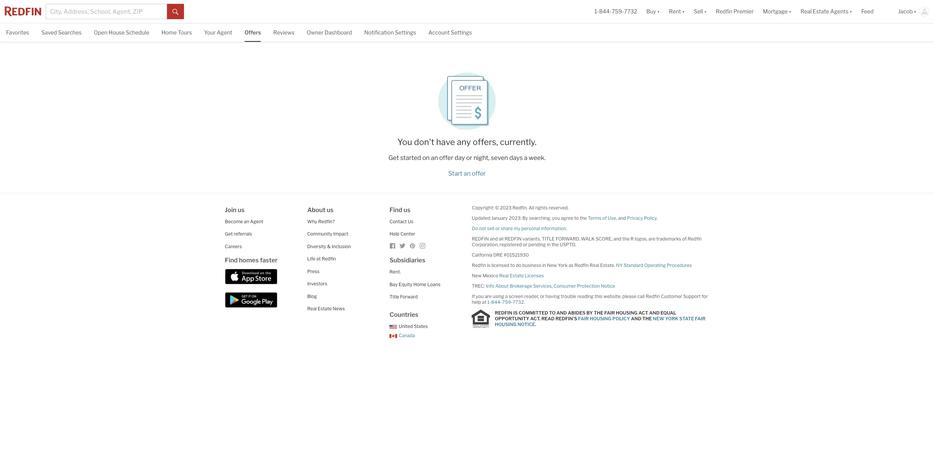 Task type: locate. For each thing, give the bounding box(es) containing it.
1 horizontal spatial get
[[388, 154, 399, 162]]

1 horizontal spatial offer
[[472, 170, 486, 177]]

in right pending
[[547, 242, 551, 248]]

0 horizontal spatial 844-
[[491, 300, 502, 305]]

1 horizontal spatial housing
[[590, 316, 611, 322]]

,
[[616, 215, 617, 221], [552, 283, 553, 289]]

or right day
[[466, 154, 472, 162]]

0 horizontal spatial ,
[[552, 283, 553, 289]]

account
[[428, 29, 450, 36]]

1 horizontal spatial find
[[390, 207, 402, 214]]

reviews
[[273, 29, 294, 36]]

redfin instagram image
[[419, 243, 426, 249]]

0 horizontal spatial 759-
[[502, 300, 513, 305]]

committed
[[519, 310, 548, 316]]

1 vertical spatial 1-
[[487, 300, 491, 305]]

about up why
[[307, 207, 325, 214]]

the right by
[[594, 310, 603, 316]]

▾ right buy
[[657, 8, 660, 15]]

estate inside real estate agents ▾ link
[[813, 8, 829, 15]]

settings for notification settings
[[395, 29, 416, 36]]

0 vertical spatial 844-
[[599, 8, 612, 15]]

rent ▾ button
[[664, 0, 689, 23]]

redfin inside the redfin is committed to and abides by the fair housing act and equal opportunity act. read redfin's
[[495, 310, 512, 316]]

0 horizontal spatial home
[[162, 29, 177, 36]]

1 horizontal spatial new
[[547, 263, 557, 268]]

new
[[547, 263, 557, 268], [472, 273, 482, 279]]

0 horizontal spatial at
[[316, 256, 321, 262]]

notification settings link
[[364, 23, 416, 41]]

redfin
[[472, 236, 489, 242], [505, 236, 522, 242], [495, 310, 512, 316]]

settings right notification
[[395, 29, 416, 36]]

premier
[[734, 8, 754, 15]]

housing inside the new york state fair housing notice
[[495, 322, 517, 328]]

0 horizontal spatial settings
[[395, 29, 416, 36]]

1 vertical spatial get
[[225, 231, 233, 237]]

reviews link
[[273, 23, 294, 41]]

real down the blog button
[[307, 306, 317, 312]]

impact
[[333, 231, 348, 237]]

1 horizontal spatial are
[[648, 236, 655, 242]]

the left uspto.
[[552, 242, 559, 248]]

diversity
[[307, 244, 326, 250]]

or
[[466, 154, 472, 162], [495, 226, 500, 232], [523, 242, 527, 248], [540, 294, 545, 300]]

0 horizontal spatial us
[[238, 207, 245, 214]]

0 vertical spatial 759-
[[612, 8, 624, 15]]

2 horizontal spatial fair
[[695, 316, 706, 322]]

and
[[556, 310, 567, 316], [649, 310, 660, 316], [631, 316, 641, 322]]

6 ▾ from the left
[[914, 8, 916, 15]]

help center
[[390, 231, 415, 237]]

2 settings from the left
[[451, 29, 472, 36]]

by
[[586, 310, 593, 316]]

redfin down 1-844-759-7732 .
[[495, 310, 512, 316]]

get left 'started' at the left of the page
[[388, 154, 399, 162]]

life at redfin
[[307, 256, 336, 262]]

1-844-759-7732 link left buy
[[595, 8, 637, 15]]

if
[[472, 294, 475, 300]]

1 vertical spatial agent
[[250, 219, 263, 225]]

agent right your
[[217, 29, 232, 36]]

are inside the if you are using a screen reader, or having trouble reading this website, please call redfin customer support for help at
[[485, 294, 492, 300]]

info about brokerage services link
[[486, 283, 552, 289]]

redfin down not
[[472, 236, 489, 242]]

estate down the do
[[510, 273, 524, 279]]

and right 'act'
[[649, 310, 660, 316]]

1 vertical spatial about
[[495, 283, 509, 289]]

844- for 1-844-759-7732 .
[[491, 300, 502, 305]]

0 horizontal spatial housing
[[495, 322, 517, 328]]

3 us from the left
[[404, 207, 410, 214]]

1 horizontal spatial 844-
[[599, 8, 612, 15]]

us for join us
[[238, 207, 245, 214]]

real
[[801, 8, 812, 15], [590, 263, 599, 268], [499, 273, 509, 279], [307, 306, 317, 312]]

of
[[602, 215, 607, 221], [682, 236, 687, 242]]

redfin twitter image
[[399, 243, 406, 249]]

in right business on the right
[[542, 263, 546, 268]]

to
[[549, 310, 556, 316]]

1 vertical spatial at
[[482, 300, 486, 305]]

of right trademarks
[[682, 236, 687, 242]]

to right 'agree'
[[574, 215, 579, 221]]

844- for 1-844-759-7732
[[599, 8, 612, 15]]

why redfin?
[[307, 219, 335, 225]]

investors
[[307, 281, 327, 287]]

protection
[[577, 283, 600, 289]]

and right use
[[618, 215, 626, 221]]

2 us from the left
[[327, 207, 334, 214]]

0 horizontal spatial 1-844-759-7732 link
[[487, 300, 524, 305]]

1 horizontal spatial us
[[327, 207, 334, 214]]

2023
[[500, 205, 512, 211]]

offer left day
[[439, 154, 453, 162]]

0 vertical spatial are
[[648, 236, 655, 242]]

2 vertical spatial estate
[[318, 306, 332, 312]]

variants,
[[523, 236, 541, 242]]

1 horizontal spatial 1-
[[595, 8, 599, 15]]

, left the privacy
[[616, 215, 617, 221]]

1 vertical spatial 1-844-759-7732 link
[[487, 300, 524, 305]]

bay equity home loans button
[[390, 282, 440, 288]]

consumer protection notice link
[[554, 283, 615, 289]]

updated
[[472, 215, 490, 221]]

1 vertical spatial home
[[413, 282, 426, 288]]

real estate agents ▾ button
[[796, 0, 857, 23]]

1 horizontal spatial estate
[[510, 273, 524, 279]]

us up us
[[404, 207, 410, 214]]

▾ for jacob ▾
[[914, 8, 916, 15]]

1 vertical spatial a
[[505, 294, 508, 300]]

us flag image
[[390, 325, 397, 329]]

settings right account
[[451, 29, 472, 36]]

opportunity
[[495, 316, 529, 322]]

fair inside the redfin is committed to and abides by the fair housing act and equal opportunity act. read redfin's
[[604, 310, 615, 316]]

0 horizontal spatial a
[[505, 294, 508, 300]]

redfin down the & at the bottom of the page
[[322, 256, 336, 262]]

account settings
[[428, 29, 472, 36]]

redfin right call
[[646, 294, 660, 300]]

jacob
[[898, 8, 913, 15]]

your agent
[[204, 29, 232, 36]]

1-844-759-7732 .
[[487, 300, 525, 305]]

0 horizontal spatial 7732
[[513, 300, 524, 305]]

the
[[580, 215, 587, 221], [622, 236, 630, 242], [552, 242, 559, 248]]

1 vertical spatial you
[[476, 294, 484, 300]]

dre
[[493, 252, 503, 258]]

redfin right trademarks
[[688, 236, 702, 242]]

jacob ▾
[[898, 8, 916, 15]]

1 vertical spatial 7732
[[513, 300, 524, 305]]

or inside the if you are using a screen reader, or having trouble reading this website, please call redfin customer support for help at
[[540, 294, 545, 300]]

0 vertical spatial 7732
[[624, 8, 637, 15]]

0 vertical spatial new
[[547, 263, 557, 268]]

1 horizontal spatial at
[[482, 300, 486, 305]]

0 vertical spatial estate
[[813, 8, 829, 15]]

redfin for and
[[472, 236, 489, 242]]

2 horizontal spatial an
[[464, 170, 471, 177]]

countries
[[390, 311, 418, 319]]

5 ▾ from the left
[[850, 8, 852, 15]]

community impact button
[[307, 231, 348, 237]]

and right to
[[556, 310, 567, 316]]

759- for 1-844-759-7732 .
[[502, 300, 513, 305]]

home left tours
[[162, 29, 177, 36]]

at right life
[[316, 256, 321, 262]]

dashboard
[[325, 29, 352, 36]]

york
[[558, 263, 568, 268]]

fair housing policy link
[[578, 316, 630, 322]]

0 horizontal spatial find
[[225, 257, 238, 264]]

▾ for mortgage ▾
[[789, 8, 791, 15]]

0 vertical spatial about
[[307, 207, 325, 214]]

0 horizontal spatial 1-
[[487, 300, 491, 305]]

find down careers
[[225, 257, 238, 264]]

▾ right "jacob" on the top of the page
[[914, 8, 916, 15]]

customer
[[661, 294, 682, 300]]

personal
[[521, 226, 540, 232]]

operating
[[644, 263, 666, 268]]

0 vertical spatial agent
[[217, 29, 232, 36]]

equity
[[399, 282, 412, 288]]

real right the mortgage ▾
[[801, 8, 812, 15]]

of left use
[[602, 215, 607, 221]]

redfin left the premier
[[716, 8, 732, 15]]

1 vertical spatial of
[[682, 236, 687, 242]]

us
[[238, 207, 245, 214], [327, 207, 334, 214], [404, 207, 410, 214]]

1 settings from the left
[[395, 29, 416, 36]]

0 vertical spatial 1-
[[595, 8, 599, 15]]

2 horizontal spatial housing
[[616, 310, 638, 316]]

1 horizontal spatial fair
[[604, 310, 615, 316]]

1 horizontal spatial of
[[682, 236, 687, 242]]

updated january 2023: by searching, you agree to the terms of use , and privacy policy .
[[472, 215, 658, 221]]

1 vertical spatial find
[[225, 257, 238, 264]]

or down 'services'
[[540, 294, 545, 300]]

759- left buy
[[612, 8, 624, 15]]

is
[[513, 310, 518, 316]]

0 vertical spatial home
[[162, 29, 177, 36]]

settings for account settings
[[451, 29, 472, 36]]

an right on
[[431, 154, 438, 162]]

a right using
[[505, 294, 508, 300]]

offers link
[[245, 23, 261, 41]]

0 horizontal spatial agent
[[217, 29, 232, 36]]

forward,
[[556, 236, 580, 242]]

business
[[522, 263, 541, 268]]

the left new
[[642, 316, 652, 322]]

or left pending
[[523, 242, 527, 248]]

1 ▾ from the left
[[657, 8, 660, 15]]

1 horizontal spatial to
[[574, 215, 579, 221]]

0 horizontal spatial and
[[556, 310, 567, 316]]

the left terms
[[580, 215, 587, 221]]

new york state fair housing notice
[[495, 316, 706, 328]]

the inside the redfin is committed to and abides by the fair housing act and equal opportunity act. read redfin's
[[594, 310, 603, 316]]

us up redfin?
[[327, 207, 334, 214]]

to left the do
[[510, 263, 515, 268]]

1 us from the left
[[238, 207, 245, 214]]

7732 up is
[[513, 300, 524, 305]]

owner dashboard
[[307, 29, 352, 36]]

at right help
[[482, 300, 486, 305]]

1- for 1-844-759-7732
[[595, 8, 599, 15]]

0 vertical spatial get
[[388, 154, 399, 162]]

at inside the if you are using a screen reader, or having trouble reading this website, please call redfin customer support for help at
[[482, 300, 486, 305]]

▾ for rent ▾
[[682, 8, 685, 15]]

1 horizontal spatial home
[[413, 282, 426, 288]]

1-844-759-7732 link up is
[[487, 300, 524, 305]]

you right if
[[476, 294, 484, 300]]

and right policy at the bottom right
[[631, 316, 641, 322]]

an right become
[[244, 219, 249, 225]]

estate for news
[[318, 306, 332, 312]]

logos,
[[635, 236, 647, 242]]

you
[[552, 215, 560, 221], [476, 294, 484, 300]]

get for get started on an offer day or night, seven days a week.
[[388, 154, 399, 162]]

settings
[[395, 29, 416, 36], [451, 29, 472, 36]]

center
[[400, 231, 415, 237]]

careers button
[[225, 244, 242, 250]]

new left york
[[547, 263, 557, 268]]

1 horizontal spatial a
[[524, 154, 527, 162]]

open house schedule
[[94, 29, 149, 36]]

1 vertical spatial 844-
[[491, 300, 502, 305]]

redfin right as
[[574, 263, 589, 268]]

an right start
[[464, 170, 471, 177]]

0 vertical spatial find
[[390, 207, 402, 214]]

2 ▾ from the left
[[682, 8, 685, 15]]

2 horizontal spatial estate
[[813, 8, 829, 15]]

0 horizontal spatial get
[[225, 231, 233, 237]]

open house schedule link
[[94, 23, 149, 41]]

us for about us
[[327, 207, 334, 214]]

about up using
[[495, 283, 509, 289]]

0 vertical spatial you
[[552, 215, 560, 221]]

mortgage
[[763, 8, 788, 15]]

0 horizontal spatial the
[[594, 310, 603, 316]]

all
[[529, 205, 534, 211]]

1 horizontal spatial an
[[431, 154, 438, 162]]

1 vertical spatial offer
[[472, 170, 486, 177]]

rent.
[[390, 269, 401, 275]]

7732 left buy
[[624, 8, 637, 15]]

ny
[[616, 263, 623, 268]]

0 vertical spatial a
[[524, 154, 527, 162]]

759- up the opportunity
[[502, 300, 513, 305]]

redfin inside button
[[716, 8, 732, 15]]

1 horizontal spatial settings
[[451, 29, 472, 36]]

0 horizontal spatial estate
[[318, 306, 332, 312]]

0 vertical spatial an
[[431, 154, 438, 162]]

estate left news
[[318, 306, 332, 312]]

1-844-759-7732
[[595, 8, 637, 15]]

fair inside the new york state fair housing notice
[[695, 316, 706, 322]]

0 horizontal spatial an
[[244, 219, 249, 225]]

offer down night,
[[472, 170, 486, 177]]

1 vertical spatial an
[[464, 170, 471, 177]]

4 ▾ from the left
[[789, 8, 791, 15]]

estate left "agents"
[[813, 8, 829, 15]]

an inside button
[[464, 170, 471, 177]]

0 horizontal spatial in
[[542, 263, 546, 268]]

1 horizontal spatial and
[[631, 316, 641, 322]]

1 horizontal spatial 1-844-759-7732 link
[[595, 8, 637, 15]]

new up the trec:
[[472, 273, 482, 279]]

you up information
[[552, 215, 560, 221]]

a right days
[[524, 154, 527, 162]]

1-
[[595, 8, 599, 15], [487, 300, 491, 305]]

states
[[414, 324, 428, 329]]

0 horizontal spatial of
[[602, 215, 607, 221]]

mortgage ▾
[[763, 8, 791, 15]]

▾ for buy ▾
[[657, 8, 660, 15]]

become
[[225, 219, 243, 225]]

▾ right mortgage
[[789, 8, 791, 15]]

an for become an agent
[[244, 219, 249, 225]]

#01521930
[[504, 252, 529, 258]]

are right the logos,
[[648, 236, 655, 242]]

fair
[[604, 310, 615, 316], [578, 316, 589, 322], [695, 316, 706, 322]]

us for find us
[[404, 207, 410, 214]]

▾ right the rent
[[682, 8, 685, 15]]

2 horizontal spatial us
[[404, 207, 410, 214]]

agent up "referrals"
[[250, 219, 263, 225]]

referrals
[[234, 231, 252, 237]]

agents
[[830, 8, 848, 15]]

7732 for 1-844-759-7732
[[624, 8, 637, 15]]

redfin.
[[513, 205, 528, 211]]

sell ▾ button
[[694, 0, 707, 23]]

offer
[[439, 154, 453, 162], [472, 170, 486, 177]]

3 ▾ from the left
[[704, 8, 707, 15]]

▾ right "agents"
[[850, 8, 852, 15]]

get up careers
[[225, 231, 233, 237]]

us right join
[[238, 207, 245, 214]]

california dre #01521930
[[472, 252, 529, 258]]

redfin pinterest image
[[409, 243, 416, 249]]

get referrals
[[225, 231, 252, 237]]

currently.
[[500, 137, 537, 147]]

services
[[533, 283, 552, 289]]

home left 'loans' in the bottom left of the page
[[413, 282, 426, 288]]

2 horizontal spatial and
[[649, 310, 660, 316]]

, up having
[[552, 283, 553, 289]]

0 vertical spatial of
[[602, 215, 607, 221]]

find up contact
[[390, 207, 402, 214]]

1 horizontal spatial ,
[[616, 215, 617, 221]]

0 horizontal spatial are
[[485, 294, 492, 300]]

in inside redfin and all redfin variants, title forward, walk score, and the r logos, are trademarks of redfin corporation, registered or pending in the uspto.
[[547, 242, 551, 248]]

0 vertical spatial offer
[[439, 154, 453, 162]]

0 vertical spatial 1-844-759-7732 link
[[595, 8, 637, 15]]

▾ right sell
[[704, 8, 707, 15]]

seven
[[491, 154, 508, 162]]

0 horizontal spatial offer
[[439, 154, 453, 162]]

redfin down my
[[505, 236, 522, 242]]

are left using
[[485, 294, 492, 300]]

1 vertical spatial are
[[485, 294, 492, 300]]

1 vertical spatial in
[[542, 263, 546, 268]]

the left r
[[622, 236, 630, 242]]

get
[[388, 154, 399, 162], [225, 231, 233, 237]]



Task type: vqa. For each thing, say whether or not it's contained in the screenshot.
Home Tours at top left
yes



Task type: describe. For each thing, give the bounding box(es) containing it.
or inside redfin and all redfin variants, title forward, walk score, and the r logos, are trademarks of redfin corporation, registered or pending in the uspto.
[[523, 242, 527, 248]]

privacy policy link
[[627, 215, 657, 221]]

all
[[499, 236, 504, 242]]

on
[[422, 154, 430, 162]]

redfin left is
[[472, 263, 486, 268]]

investors button
[[307, 281, 327, 287]]

and left the all
[[490, 236, 498, 242]]

or right sell
[[495, 226, 500, 232]]

redfin for is
[[495, 310, 512, 316]]

agent inside your agent link
[[217, 29, 232, 36]]

0 horizontal spatial fair
[[578, 316, 589, 322]]

759- for 1-844-759-7732
[[612, 8, 624, 15]]

become an agent
[[225, 219, 263, 225]]

redfin?
[[318, 219, 335, 225]]

redfin inside redfin and all redfin variants, title forward, walk score, and the r logos, are trademarks of redfin corporation, registered or pending in the uspto.
[[688, 236, 702, 242]]

1 vertical spatial ,
[[552, 283, 553, 289]]

saved searches
[[41, 29, 82, 36]]

are inside redfin and all redfin variants, title forward, walk score, and the r logos, are trademarks of redfin corporation, registered or pending in the uspto.
[[648, 236, 655, 242]]

notice
[[518, 322, 535, 328]]

1 horizontal spatial you
[[552, 215, 560, 221]]

start an offer button
[[448, 166, 486, 182]]

contact
[[390, 219, 407, 225]]

agree
[[561, 215, 573, 221]]

real down licensed
[[499, 273, 509, 279]]

1- for 1-844-759-7732 .
[[487, 300, 491, 305]]

please
[[622, 294, 636, 300]]

favorites
[[6, 29, 29, 36]]

redfin is committed to and abides by the fair housing act and equal opportunity act. read redfin's
[[495, 310, 676, 322]]

become an agent button
[[225, 219, 263, 225]]

diversity & inclusion
[[307, 244, 351, 250]]

find for find us
[[390, 207, 402, 214]]

0 vertical spatial ,
[[616, 215, 617, 221]]

your
[[204, 29, 216, 36]]

City, Address, School, Agent, ZIP search field
[[46, 4, 167, 19]]

have
[[436, 137, 455, 147]]

download the redfin app from the google play store image
[[225, 293, 277, 308]]

redfin facebook image
[[390, 243, 396, 249]]

notification
[[364, 29, 394, 36]]

©
[[495, 205, 499, 211]]

find for find homes faster
[[225, 257, 238, 264]]

registered
[[500, 242, 522, 248]]

press button
[[307, 269, 319, 275]]

1 vertical spatial estate
[[510, 273, 524, 279]]

loans
[[427, 282, 440, 288]]

7732 for 1-844-759-7732 .
[[513, 300, 524, 305]]

2 horizontal spatial the
[[622, 236, 630, 242]]

press
[[307, 269, 319, 275]]

is
[[487, 263, 490, 268]]

0 vertical spatial to
[[574, 215, 579, 221]]

estate for agents
[[813, 8, 829, 15]]

terms
[[588, 215, 601, 221]]

screen
[[509, 294, 523, 300]]

contact us button
[[390, 219, 413, 225]]

rent
[[669, 8, 681, 15]]

home tours link
[[162, 23, 192, 41]]

saved searches link
[[41, 23, 82, 41]]

▾ for sell ▾
[[704, 8, 707, 15]]

and right the score, on the right bottom
[[613, 236, 621, 242]]

read
[[541, 316, 555, 322]]

diversity & inclusion button
[[307, 244, 351, 250]]

a inside the if you are using a screen reader, or having trouble reading this website, please call redfin customer support for help at
[[505, 294, 508, 300]]

ny standard operating procedures link
[[616, 263, 692, 268]]

pending
[[528, 242, 546, 248]]

housing inside the redfin is committed to and abides by the fair housing act and equal opportunity act. read redfin's
[[616, 310, 638, 316]]

blog
[[307, 294, 317, 300]]

day
[[455, 154, 465, 162]]

help center button
[[390, 231, 415, 237]]

of inside redfin and all redfin variants, title forward, walk score, and the r logos, are trademarks of redfin corporation, registered or pending in the uspto.
[[682, 236, 687, 242]]

real estate agents ▾
[[801, 8, 852, 15]]

terms of use link
[[588, 215, 616, 221]]

canadian flag image
[[390, 335, 397, 338]]

saved
[[41, 29, 57, 36]]

not
[[479, 226, 486, 232]]

. down committed
[[535, 322, 536, 328]]

info
[[486, 283, 494, 289]]

1 horizontal spatial the
[[642, 316, 652, 322]]

0 vertical spatial at
[[316, 256, 321, 262]]

new
[[653, 316, 664, 322]]

bay
[[390, 282, 398, 288]]

join
[[225, 207, 236, 214]]

notification settings
[[364, 29, 416, 36]]

having
[[546, 294, 560, 300]]

real estate agents ▾ link
[[801, 0, 852, 23]]

. right screen
[[524, 300, 525, 305]]

1 horizontal spatial about
[[495, 283, 509, 289]]

sell
[[694, 8, 703, 15]]

1 vertical spatial new
[[472, 273, 482, 279]]

why
[[307, 219, 317, 225]]

sell ▾
[[694, 8, 707, 15]]

an for start an offer
[[464, 170, 471, 177]]

rent ▾
[[669, 8, 685, 15]]

redfin inside the if you are using a screen reader, or having trouble reading this website, please call redfin customer support for help at
[[646, 294, 660, 300]]

offer inside start an offer button
[[472, 170, 486, 177]]

reading
[[577, 294, 594, 300]]

united states
[[399, 324, 428, 329]]

real estate news
[[307, 306, 345, 312]]

r
[[631, 236, 634, 242]]

new york state fair housing notice link
[[495, 316, 706, 328]]

real inside dropdown button
[[801, 8, 812, 15]]

0 horizontal spatial about
[[307, 207, 325, 214]]

favorites link
[[6, 23, 29, 41]]

. right the privacy
[[657, 215, 658, 221]]

download the redfin app on the apple app store image
[[225, 269, 277, 285]]

do not sell or share my personal information .
[[472, 226, 567, 232]]

blog button
[[307, 294, 317, 300]]

owner
[[307, 29, 324, 36]]

submit search image
[[172, 9, 179, 15]]

buy ▾
[[646, 8, 660, 15]]

equal housing opportunity image
[[472, 310, 490, 328]]

buy
[[646, 8, 656, 15]]

days
[[509, 154, 523, 162]]

your agent link
[[204, 23, 232, 41]]

uspto.
[[560, 242, 576, 248]]

get referrals button
[[225, 231, 252, 237]]

feed button
[[857, 0, 894, 23]]

title
[[542, 236, 555, 242]]

searching,
[[529, 215, 551, 221]]

you inside the if you are using a screen reader, or having trouble reading this website, please call redfin customer support for help at
[[476, 294, 484, 300]]

mortgage ▾ button
[[763, 0, 791, 23]]

equal
[[660, 310, 676, 316]]

any
[[457, 137, 471, 147]]

about us
[[307, 207, 334, 214]]

2023:
[[509, 215, 521, 221]]

0 horizontal spatial the
[[552, 242, 559, 248]]

trademarks
[[656, 236, 681, 242]]

. down 'agree'
[[566, 226, 567, 232]]

get for get referrals
[[225, 231, 233, 237]]

website,
[[603, 294, 621, 300]]

title forward
[[390, 294, 418, 300]]

house
[[109, 29, 125, 36]]

real left estate. on the bottom right of page
[[590, 263, 599, 268]]

0 horizontal spatial to
[[510, 263, 515, 268]]

1 horizontal spatial the
[[580, 215, 587, 221]]

buy ▾ button
[[642, 0, 664, 23]]

start
[[448, 170, 462, 177]]

help
[[390, 231, 399, 237]]



